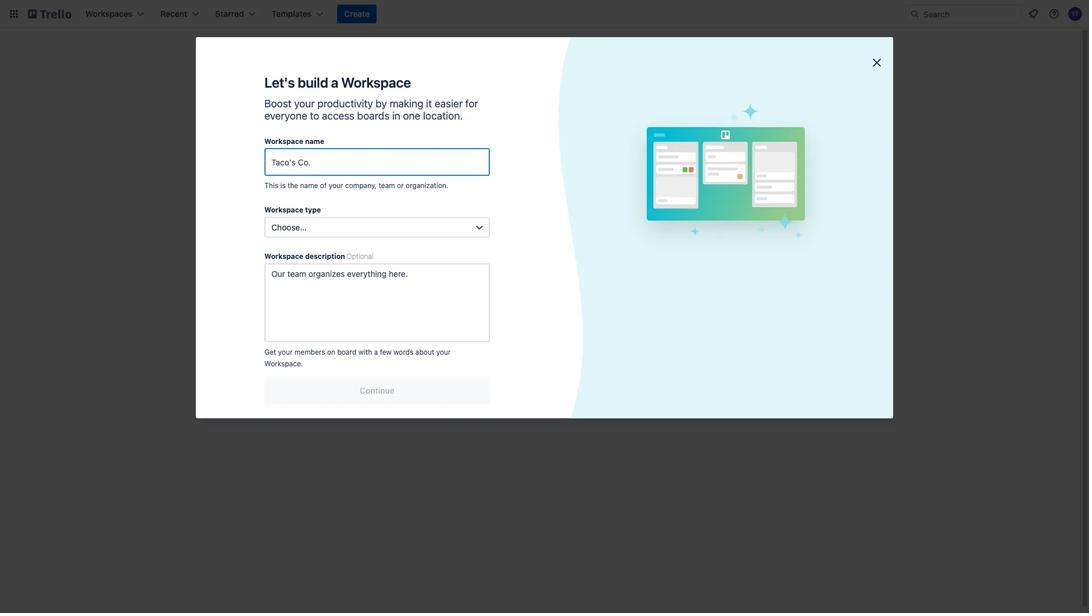 Task type: describe. For each thing, give the bounding box(es) containing it.
first
[[510, 172, 524, 181]]

by
[[376, 97, 387, 110]]

company,
[[345, 182, 377, 190]]

switch to… image
[[8, 8, 20, 20]]

create for create a board
[[702, 204, 727, 214]]

your up workspace.
[[278, 348, 293, 356]]

create a workspace image
[[347, 131, 361, 145]]

access
[[322, 110, 355, 122]]

a inside get your members on board with a few words about your workspace.
[[374, 348, 378, 356]]

create your board button
[[410, 216, 636, 235]]

workspace for workspace description optional
[[265, 253, 303, 261]]

imagination
[[734, 135, 782, 144]]

words
[[394, 348, 414, 356]]

everything
[[426, 160, 466, 170]]

put
[[411, 160, 424, 170]]

views,
[[226, 311, 250, 320]]

workspace
[[754, 146, 789, 154]]

anything
[[525, 141, 564, 152]]

in inside 'put everything in one place and start moving things forward with your first trello board!'
[[468, 160, 475, 170]]

terry turtle (terryturtle) image
[[1069, 7, 1083, 21]]

boards,
[[278, 299, 307, 309]]

create a board button
[[674, 195, 873, 223]]

add image
[[347, 235, 361, 249]]

0 notifications image
[[1027, 7, 1041, 21]]

with inside get your members on board with a few words about your workspace.
[[358, 348, 372, 356]]

one inside the boost your productivity by making it easier for everyone to access boards in one location.
[[403, 110, 421, 122]]

board inside get your members on board with a few words about your workspace.
[[337, 348, 357, 356]]

miller's
[[728, 146, 752, 154]]

this is the name of your company, team or organization.
[[265, 182, 449, 190]]

members
[[295, 348, 325, 356]]

0 horizontal spatial the
[[288, 182, 298, 190]]

choose…
[[271, 223, 307, 232]]

of
[[320, 182, 327, 190]]

project
[[732, 111, 761, 121]]

trial
[[264, 343, 278, 353]]

your right about
[[436, 348, 451, 356]]

board
[[763, 111, 786, 121]]

organize
[[482, 141, 523, 152]]

get your members on board with a few words about your workspace.
[[265, 348, 451, 368]]

views
[[259, 217, 281, 226]]

beyond
[[702, 135, 732, 144]]

boost your productivity by making it easier for everyone to access boards in one location.
[[265, 97, 478, 122]]

start free trial button
[[226, 342, 278, 354]]

create for create your board
[[488, 221, 514, 230]]

templates
[[240, 80, 280, 90]]

simple
[[702, 111, 730, 121]]

put everything in one place and start moving things forward with your first trello board!
[[411, 160, 635, 181]]

this
[[265, 182, 278, 190]]

search image
[[910, 9, 920, 19]]

premium
[[265, 284, 299, 294]]

templates link
[[217, 74, 366, 95]]

views link
[[217, 212, 366, 231]]

board!
[[549, 172, 574, 181]]

get inside try trello premium get unlimited boards, all the views, unlimited automation, and more.
[[226, 299, 240, 309]]

try
[[226, 284, 239, 294]]

settings
[[259, 258, 290, 268]]

in inside the boost your productivity by making it easier for everyone to access boards in one location.
[[392, 110, 400, 122]]

boards
[[259, 175, 285, 184]]

members link
[[217, 233, 366, 252]]

is
[[280, 182, 286, 190]]

links
[[681, 177, 699, 185]]

board for create your board
[[536, 221, 558, 230]]

one inside 'put everything in one place and start moving things forward with your first trello board!'
[[477, 160, 491, 170]]

boost
[[265, 97, 292, 110]]

it
[[426, 97, 432, 110]]

create your board
[[488, 221, 558, 230]]

workspace type
[[265, 206, 321, 214]]

workspace.
[[265, 360, 303, 368]]

get inside get your members on board with a few words about your workspace.
[[265, 348, 276, 356]]

forward
[[606, 160, 635, 170]]

Our team organizes everything here. text field
[[265, 264, 490, 343]]

workspace description optional
[[265, 253, 374, 261]]

create a board
[[702, 204, 758, 214]]

board for create a board
[[736, 204, 758, 214]]

productivity
[[317, 97, 373, 110]]

and inside try trello premium get unlimited boards, all the views, unlimited automation, and more.
[[335, 311, 349, 320]]

everyone
[[265, 110, 307, 122]]

things
[[581, 160, 604, 170]]

your inside button
[[516, 221, 533, 230]]

continue button
[[265, 377, 490, 405]]

place
[[493, 160, 513, 170]]

optional
[[347, 253, 374, 261]]

your inside 'put everything in one place and start moving things forward with your first trello board!'
[[491, 172, 507, 181]]

highlights
[[259, 196, 297, 205]]

members
[[259, 237, 294, 247]]

organization.
[[406, 182, 449, 190]]

try trello premium get unlimited boards, all the views, unlimited automation, and more.
[[226, 284, 349, 332]]



Task type: locate. For each thing, give the bounding box(es) containing it.
your right of
[[329, 182, 343, 190]]

1 vertical spatial one
[[477, 160, 491, 170]]

your down build
[[294, 97, 315, 110]]

unlimited
[[242, 299, 276, 309], [252, 311, 286, 320]]

your
[[294, 97, 315, 110], [491, 172, 507, 181], [329, 182, 343, 190], [516, 221, 533, 230], [278, 348, 293, 356], [436, 348, 451, 356]]

simple project board
[[702, 111, 786, 121]]

1 horizontal spatial create
[[488, 221, 514, 230]]

1 horizontal spatial get
[[265, 348, 276, 356]]

few
[[380, 348, 392, 356]]

board inside button
[[736, 204, 758, 214]]

0 horizontal spatial create
[[344, 9, 370, 19]]

get right free
[[265, 348, 276, 356]]

0 horizontal spatial with
[[358, 348, 372, 356]]

one left 'it'
[[403, 110, 421, 122]]

0 vertical spatial get
[[226, 299, 240, 309]]

0 vertical spatial trello
[[526, 172, 547, 181]]

the right all
[[319, 299, 332, 309]]

and right the automation,
[[335, 311, 349, 320]]

highlights link
[[217, 191, 366, 210]]

automation,
[[288, 311, 333, 320]]

team
[[379, 182, 395, 190]]

0 horizontal spatial board
[[337, 348, 357, 356]]

workspace for workspace name
[[265, 137, 303, 145]]

location.
[[423, 110, 463, 122]]

get up views,
[[226, 299, 240, 309]]

1 vertical spatial the
[[319, 299, 332, 309]]

build
[[298, 74, 328, 91]]

unlimited down boards,
[[252, 311, 286, 320]]

workspace
[[341, 74, 411, 91], [265, 137, 303, 145], [265, 206, 303, 214], [265, 253, 303, 261]]

beyond imagination jeremy miller's workspace
[[702, 135, 789, 154]]

on
[[327, 348, 335, 356]]

the
[[288, 182, 298, 190], [319, 299, 332, 309]]

let's
[[265, 74, 295, 91]]

workspace up by
[[341, 74, 411, 91]]

boards
[[357, 110, 390, 122]]

1 vertical spatial with
[[358, 348, 372, 356]]

the inside try trello premium get unlimited boards, all the views, unlimited automation, and more.
[[319, 299, 332, 309]]

1 horizontal spatial in
[[468, 160, 475, 170]]

0 vertical spatial in
[[392, 110, 400, 122]]

0 vertical spatial a
[[331, 74, 339, 91]]

your inside the boost your productivity by making it easier for everyone to access boards in one location.
[[294, 97, 315, 110]]

1 vertical spatial a
[[729, 204, 734, 214]]

organize anything
[[482, 141, 564, 152]]

1 horizontal spatial board
[[536, 221, 558, 230]]

one
[[403, 110, 421, 122], [477, 160, 491, 170]]

0 horizontal spatial get
[[226, 299, 240, 309]]

Search field
[[920, 5, 1021, 23]]

name down to
[[305, 137, 324, 145]]

1 vertical spatial unlimited
[[252, 311, 286, 320]]

1 horizontal spatial and
[[516, 160, 530, 170]]

create inside 'primary' 'element'
[[344, 9, 370, 19]]

create for create
[[344, 9, 370, 19]]

2 horizontal spatial a
[[729, 204, 734, 214]]

for
[[466, 97, 478, 110]]

1 horizontal spatial trello
[[526, 172, 547, 181]]

let's build a workspace
[[265, 74, 411, 91]]

the right "is"
[[288, 182, 298, 190]]

1 horizontal spatial one
[[477, 160, 491, 170]]

1 vertical spatial in
[[468, 160, 475, 170]]

1 vertical spatial name
[[300, 182, 318, 190]]

create inside button
[[702, 204, 727, 214]]

workspace for workspace type
[[265, 206, 303, 214]]

about
[[416, 348, 434, 356]]

in right everything
[[468, 160, 475, 170]]

Workspace name text field
[[265, 148, 490, 176]]

start
[[532, 160, 549, 170]]

2 vertical spatial a
[[374, 348, 378, 356]]

with
[[473, 172, 489, 181], [358, 348, 372, 356]]

0 horizontal spatial a
[[331, 74, 339, 91]]

trello inside try trello premium get unlimited boards, all the views, unlimited automation, and more.
[[241, 284, 262, 294]]

0 horizontal spatial and
[[335, 311, 349, 320]]

What are you working on? text field
[[410, 188, 636, 209]]

0 vertical spatial name
[[305, 137, 324, 145]]

open information menu image
[[1049, 8, 1060, 20]]

workspace name
[[265, 137, 324, 145]]

trello down start on the top of the page
[[526, 172, 547, 181]]

0 horizontal spatial in
[[392, 110, 400, 122]]

1 horizontal spatial a
[[374, 348, 378, 356]]

0 vertical spatial board
[[736, 204, 758, 214]]

0 horizontal spatial one
[[403, 110, 421, 122]]

trello right try
[[241, 284, 262, 294]]

and up first
[[516, 160, 530, 170]]

2 vertical spatial create
[[488, 221, 514, 230]]

one left the place
[[477, 160, 491, 170]]

0 horizontal spatial trello
[[241, 284, 262, 294]]

2 horizontal spatial board
[[736, 204, 758, 214]]

a inside create a board button
[[729, 204, 734, 214]]

0 vertical spatial unlimited
[[242, 299, 276, 309]]

0 vertical spatial with
[[473, 172, 489, 181]]

a
[[331, 74, 339, 91], [729, 204, 734, 214], [374, 348, 378, 356]]

settings link
[[217, 254, 366, 273]]

name left of
[[300, 182, 318, 190]]

your down what are you working on? text field
[[516, 221, 533, 230]]

with left few in the left bottom of the page
[[358, 348, 372, 356]]

workspace down members link
[[265, 253, 303, 261]]

2 horizontal spatial create
[[702, 204, 727, 214]]

description
[[305, 253, 345, 261]]

0 vertical spatial the
[[288, 182, 298, 190]]

create
[[344, 9, 370, 19], [702, 204, 727, 214], [488, 221, 514, 230]]

workspace down everyone
[[265, 137, 303, 145]]

board
[[736, 204, 758, 214], [536, 221, 558, 230], [337, 348, 357, 356]]

trello inside 'put everything in one place and start moving things forward with your first trello board!'
[[526, 172, 547, 181]]

making
[[390, 97, 424, 110]]

simple project board link
[[674, 102, 873, 130]]

boards link
[[217, 170, 366, 189]]

start free trial
[[226, 343, 278, 353]]

0 vertical spatial create
[[344, 9, 370, 19]]

jeremy
[[702, 146, 726, 154]]

get
[[226, 299, 240, 309], [265, 348, 276, 356]]

0 vertical spatial one
[[403, 110, 421, 122]]

0 vertical spatial and
[[516, 160, 530, 170]]

more.
[[226, 322, 248, 332]]

unlimited up views,
[[242, 299, 276, 309]]

1 vertical spatial trello
[[241, 284, 262, 294]]

to
[[310, 110, 319, 122]]

create button
[[337, 5, 377, 23]]

or
[[397, 182, 404, 190]]

workspaces
[[224, 134, 266, 142]]

moving
[[551, 160, 579, 170]]

1 vertical spatial and
[[335, 311, 349, 320]]

start
[[226, 343, 244, 353]]

1 horizontal spatial with
[[473, 172, 489, 181]]

with inside 'put everything in one place and start moving things forward with your first trello board!'
[[473, 172, 489, 181]]

in right by
[[392, 110, 400, 122]]

continue
[[360, 386, 395, 396]]

1 vertical spatial get
[[265, 348, 276, 356]]

and inside 'put everything in one place and start moving things forward with your first trello board!'
[[516, 160, 530, 170]]

1 vertical spatial board
[[536, 221, 558, 230]]

name
[[305, 137, 324, 145], [300, 182, 318, 190]]

your down the place
[[491, 172, 507, 181]]

workspace down highlights
[[265, 206, 303, 214]]

2 vertical spatial board
[[337, 348, 357, 356]]

with left first
[[473, 172, 489, 181]]

all
[[309, 299, 317, 309]]

board inside button
[[536, 221, 558, 230]]

trello
[[526, 172, 547, 181], [241, 284, 262, 294]]

in
[[392, 110, 400, 122], [468, 160, 475, 170]]

type
[[305, 206, 321, 214]]

1 horizontal spatial the
[[319, 299, 332, 309]]

1 vertical spatial create
[[702, 204, 727, 214]]

and
[[516, 160, 530, 170], [335, 311, 349, 320]]

primary element
[[0, 0, 1089, 28]]

easier
[[435, 97, 463, 110]]

free
[[247, 343, 262, 353]]



Task type: vqa. For each thing, say whether or not it's contained in the screenshot.
Workspace.
yes



